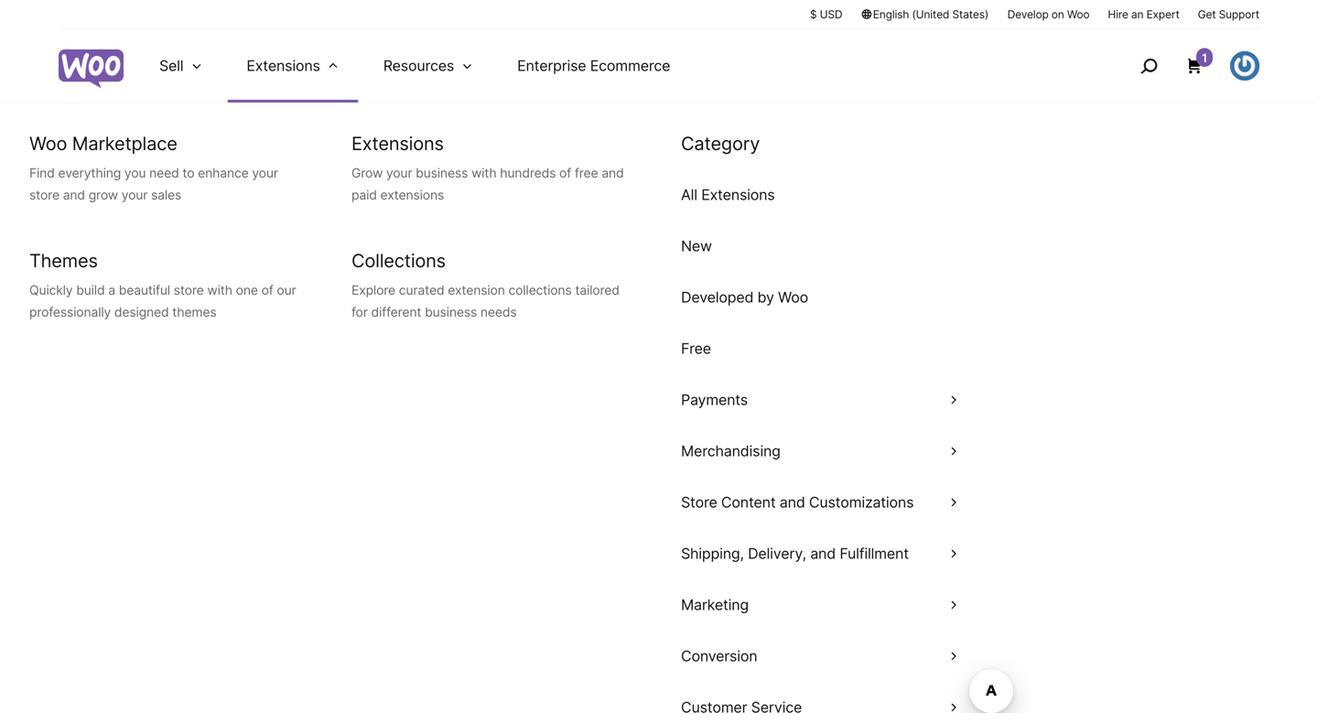 Task type: vqa. For each thing, say whether or not it's contained in the screenshot.
4.5 ( 38 ) at the right top of the page
no



Task type: locate. For each thing, give the bounding box(es) containing it.
your right grow
[[121, 187, 148, 203]]

0 horizontal spatial of
[[261, 282, 273, 298]]

you right if
[[90, 428, 114, 446]]

0 horizontal spatial store
[[29, 187, 59, 203]]

enterprise ecommerce
[[517, 57, 670, 75]]

1 horizontal spatial extensions
[[352, 132, 444, 155]]

woo right by
[[778, 288, 808, 306]]

1 vertical spatial store
[[174, 282, 204, 298]]

1 horizontal spatial to
[[229, 428, 243, 446]]

and inside button
[[780, 493, 805, 511]]

business inside explore curated extension collections tailored for different business needs
[[425, 304, 477, 320]]

needs
[[480, 304, 517, 320]]

1 vertical spatial extensions
[[352, 132, 444, 155]]

1 vertical spatial business
[[425, 304, 477, 320]]

you
[[124, 165, 146, 181], [90, 428, 114, 446], [623, 428, 647, 446]]

and inside button
[[810, 545, 836, 562]]

$ usd button
[[810, 6, 842, 22]]

1 horizontal spatial woo
[[778, 288, 808, 306]]

(united
[[912, 8, 949, 21]]

requirements,
[[860, 428, 953, 446]]

delivery,
[[748, 545, 806, 562]]

with
[[471, 165, 497, 181], [207, 282, 232, 298], [346, 428, 375, 446]]

to
[[182, 165, 194, 181], [229, 428, 243, 446], [1018, 428, 1032, 446]]

store down find
[[29, 187, 59, 203]]

woo right on
[[1067, 8, 1090, 21]]

0 vertical spatial support
[[1219, 8, 1260, 21]]

0 horizontal spatial with
[[207, 282, 232, 298]]

shipping,
[[681, 545, 744, 562]]

of left our
[[261, 282, 273, 298]]

1 vertical spatial of
[[261, 282, 273, 298]]

merchandising button
[[659, 426, 981, 477]]

2 vertical spatial with
[[346, 428, 375, 446]]

with left one
[[207, 282, 232, 298]]

and right delivery,
[[810, 545, 836, 562]]

to left resolve
[[229, 428, 243, 446]]

to right need
[[182, 165, 194, 181]]

themes
[[29, 249, 98, 272]]

policy
[[212, 136, 328, 194]]

free
[[681, 340, 711, 357]]

develop on woo
[[1008, 8, 1090, 21]]

your right 'fit'
[[826, 428, 856, 446]]

your inside grow your business with hundreds of free and paid extensions
[[386, 165, 412, 181]]

hire an expert
[[1108, 8, 1180, 21]]

category
[[681, 132, 760, 155]]

on
[[1052, 8, 1064, 21]]

to right want
[[1018, 428, 1032, 446]]

sales
[[151, 187, 181, 203]]

$ usd
[[810, 8, 842, 21]]

hundreds
[[500, 165, 556, 181]]

1 horizontal spatial store
[[174, 282, 204, 298]]

payments
[[681, 391, 748, 409]]

woo inside develop on woo link
[[1067, 8, 1090, 21]]

you left need
[[124, 165, 146, 181]]

0 vertical spatial with
[[471, 165, 497, 181]]

0 horizontal spatial extensions
[[247, 57, 320, 75]]

support
[[1219, 8, 1260, 21], [379, 428, 433, 446]]

and right content
[[780, 493, 805, 511]]

you right product(s)
[[623, 428, 647, 446]]

paid
[[352, 187, 377, 203]]

attempted
[[155, 428, 225, 446]]

to inside find everything you need to enhance your store and grow your sales
[[182, 165, 194, 181]]

0 vertical spatial store
[[29, 187, 59, 203]]

have
[[118, 428, 151, 446]]

of inside quickly build a beautiful store with one of our professionally designed themes
[[261, 282, 273, 298]]

woo up find
[[29, 132, 67, 155]]

1 vertical spatial with
[[207, 282, 232, 298]]

2 horizontal spatial with
[[471, 165, 497, 181]]

store content and customizations button
[[659, 477, 981, 528]]

and right free in the top of the page
[[602, 165, 624, 181]]

business
[[416, 165, 468, 181], [425, 304, 477, 320]]

feel
[[493, 428, 518, 446]]

marketing button
[[659, 579, 981, 631]]

2 horizontal spatial woo
[[1067, 8, 1090, 21]]

1
[[1202, 51, 1207, 65]]

business up extensions
[[416, 165, 468, 181]]

free
[[575, 165, 598, 181]]

$
[[810, 8, 817, 21]]

new
[[681, 237, 712, 255]]

marketing
[[681, 596, 749, 614]]

refund policy
[[59, 136, 328, 194]]

0 vertical spatial business
[[416, 165, 468, 181]]

1 vertical spatial support
[[379, 428, 433, 446]]

conversion button
[[659, 631, 981, 682]]

support right "get"
[[1219, 8, 1260, 21]]

0 horizontal spatial to
[[182, 165, 194, 181]]

develop on woo link
[[1008, 6, 1090, 22]]

store up themes
[[174, 282, 204, 298]]

0 vertical spatial woo
[[1067, 8, 1090, 21]]

of
[[559, 165, 571, 181], [261, 282, 273, 298]]

0 vertical spatial of
[[559, 165, 571, 181]]

grow
[[352, 165, 383, 181]]

with right issues on the bottom of the page
[[346, 428, 375, 446]]

with inside grow your business with hundreds of free and paid extensions
[[471, 165, 497, 181]]

tailored
[[575, 282, 619, 298]]

extension
[[448, 282, 505, 298]]

your up extensions
[[386, 165, 412, 181]]

get
[[1198, 8, 1216, 21]]

shipping, delivery, and fulfillment button
[[659, 528, 981, 579]]

support left still
[[379, 428, 433, 446]]

1 horizontal spatial support
[[1219, 8, 1260, 21]]

payments button
[[659, 374, 981, 426]]

and
[[602, 165, 624, 181], [63, 187, 85, 203], [437, 428, 463, 446], [780, 493, 805, 511], [810, 545, 836, 562]]

all extensions
[[681, 186, 775, 204]]

2 horizontal spatial extensions
[[701, 186, 775, 204]]

and down everything
[[63, 187, 85, 203]]

search image
[[1134, 51, 1163, 81]]

1 vertical spatial woo
[[29, 132, 67, 155]]

shipping, delivery, and fulfillment
[[681, 545, 909, 562]]

of left free in the top of the page
[[559, 165, 571, 181]]

with left hundreds
[[471, 165, 497, 181]]

woo inside "developed by woo" link
[[778, 288, 808, 306]]

0 vertical spatial extensions
[[247, 57, 320, 75]]

1 horizontal spatial of
[[559, 165, 571, 181]]

get support
[[1198, 8, 1260, 21]]

get support link
[[1198, 6, 1260, 22]]

2 vertical spatial woo
[[778, 288, 808, 306]]

0 horizontal spatial woo
[[29, 132, 67, 155]]

hire an expert link
[[1108, 6, 1180, 22]]

beautiful
[[119, 282, 170, 298]]

english (united states)
[[873, 8, 989, 21]]

enterprise ecommerce link
[[495, 29, 692, 103]]

1 horizontal spatial with
[[346, 428, 375, 446]]

woo
[[1067, 8, 1090, 21], [29, 132, 67, 155], [778, 288, 808, 306]]

by
[[758, 288, 774, 306]]

1 horizontal spatial you
[[124, 165, 146, 181]]

to for enhance
[[182, 165, 194, 181]]

store content and customizations
[[681, 493, 914, 511]]

one
[[236, 282, 258, 298]]

find everything you need to enhance your store and grow your sales
[[29, 165, 278, 203]]

marketplace
[[72, 132, 177, 155]]

a
[[108, 282, 115, 298]]

2 horizontal spatial you
[[623, 428, 647, 446]]

still
[[467, 428, 489, 446]]

if you have attempted to resolve issues with support and still feel the product(s) you purchased do not best fit your requirements, we want to make things right.
[[77, 428, 1157, 446]]

extensions
[[247, 57, 320, 75], [352, 132, 444, 155], [701, 186, 775, 204]]

business down extension
[[425, 304, 477, 320]]



Task type: describe. For each thing, give the bounding box(es) containing it.
develop
[[1008, 8, 1049, 21]]

collections
[[352, 249, 446, 272]]

with inside quickly build a beautiful store with one of our professionally designed themes
[[207, 282, 232, 298]]

extensions inside button
[[247, 57, 320, 75]]

woo for develop on woo
[[1067, 8, 1090, 21]]

quickly
[[29, 282, 73, 298]]

different
[[371, 304, 421, 320]]

of inside grow your business with hundreds of free and paid extensions
[[559, 165, 571, 181]]

things
[[1076, 428, 1118, 446]]

store inside find everything you need to enhance your store and grow your sales
[[29, 187, 59, 203]]

if
[[77, 428, 86, 446]]

purchased
[[651, 428, 723, 446]]

conversion
[[681, 647, 757, 665]]

2 horizontal spatial to
[[1018, 428, 1032, 446]]

store inside quickly build a beautiful store with one of our professionally designed themes
[[174, 282, 204, 298]]

and inside grow your business with hundreds of free and paid extensions
[[602, 165, 624, 181]]

make
[[1036, 428, 1072, 446]]

1 link
[[1185, 48, 1213, 75]]

your right enhance
[[252, 165, 278, 181]]

best
[[774, 428, 804, 446]]

professionally
[[29, 304, 111, 320]]

we
[[957, 428, 977, 446]]

woo marketplace
[[29, 132, 177, 155]]

ecommerce
[[590, 57, 670, 75]]

explore
[[352, 282, 395, 298]]

you inside find everything you need to enhance your store and grow your sales
[[124, 165, 146, 181]]

2 vertical spatial extensions
[[701, 186, 775, 204]]

sell button
[[137, 29, 225, 103]]

do
[[727, 428, 744, 446]]

and inside find everything you need to enhance your store and grow your sales
[[63, 187, 85, 203]]

hire
[[1108, 8, 1128, 21]]

resources button
[[361, 29, 495, 103]]

service navigation menu element
[[1101, 36, 1260, 96]]

expert
[[1146, 8, 1180, 21]]

enterprise
[[517, 57, 586, 75]]

everything
[[58, 165, 121, 181]]

english
[[873, 8, 909, 21]]

resolve
[[247, 428, 295, 446]]

refund
[[59, 136, 200, 194]]

need
[[149, 165, 179, 181]]

all
[[681, 186, 697, 204]]

business inside grow your business with hundreds of free and paid extensions
[[416, 165, 468, 181]]

for
[[352, 304, 368, 320]]

free link
[[659, 323, 981, 374]]

extensions
[[380, 187, 444, 203]]

merchandising
[[681, 442, 781, 460]]

enhance
[[198, 165, 249, 181]]

0 horizontal spatial support
[[379, 428, 433, 446]]

issues
[[299, 428, 342, 446]]

product(s)
[[548, 428, 619, 446]]

open account menu image
[[1230, 51, 1260, 81]]

not
[[748, 428, 770, 446]]

woo for developed by woo
[[778, 288, 808, 306]]

usd
[[820, 8, 842, 21]]

right.
[[1122, 428, 1157, 446]]

developed by woo link
[[659, 272, 981, 323]]

grow your business with hundreds of free and paid extensions
[[352, 165, 624, 203]]

and left still
[[437, 428, 463, 446]]

build
[[76, 282, 105, 298]]

grow
[[89, 187, 118, 203]]

to for resolve
[[229, 428, 243, 446]]

an
[[1131, 8, 1144, 21]]

0 horizontal spatial you
[[90, 428, 114, 446]]

explore curated extension collections tailored for different business needs
[[352, 282, 619, 320]]

all extensions link
[[659, 169, 981, 221]]

developed by woo
[[681, 288, 808, 306]]

store
[[681, 493, 717, 511]]

curated
[[399, 282, 444, 298]]

fulfillment
[[840, 545, 909, 562]]

collections
[[508, 282, 572, 298]]

want
[[981, 428, 1014, 446]]

customizations
[[809, 493, 914, 511]]

our
[[277, 282, 296, 298]]

sell
[[159, 57, 183, 75]]

designed
[[114, 304, 169, 320]]

themes
[[172, 304, 217, 320]]

states)
[[952, 8, 989, 21]]

content
[[721, 493, 776, 511]]

quickly build a beautiful store with one of our professionally designed themes
[[29, 282, 296, 320]]

new link
[[659, 221, 981, 272]]

english (united states) button
[[861, 6, 989, 22]]

developed
[[681, 288, 754, 306]]



